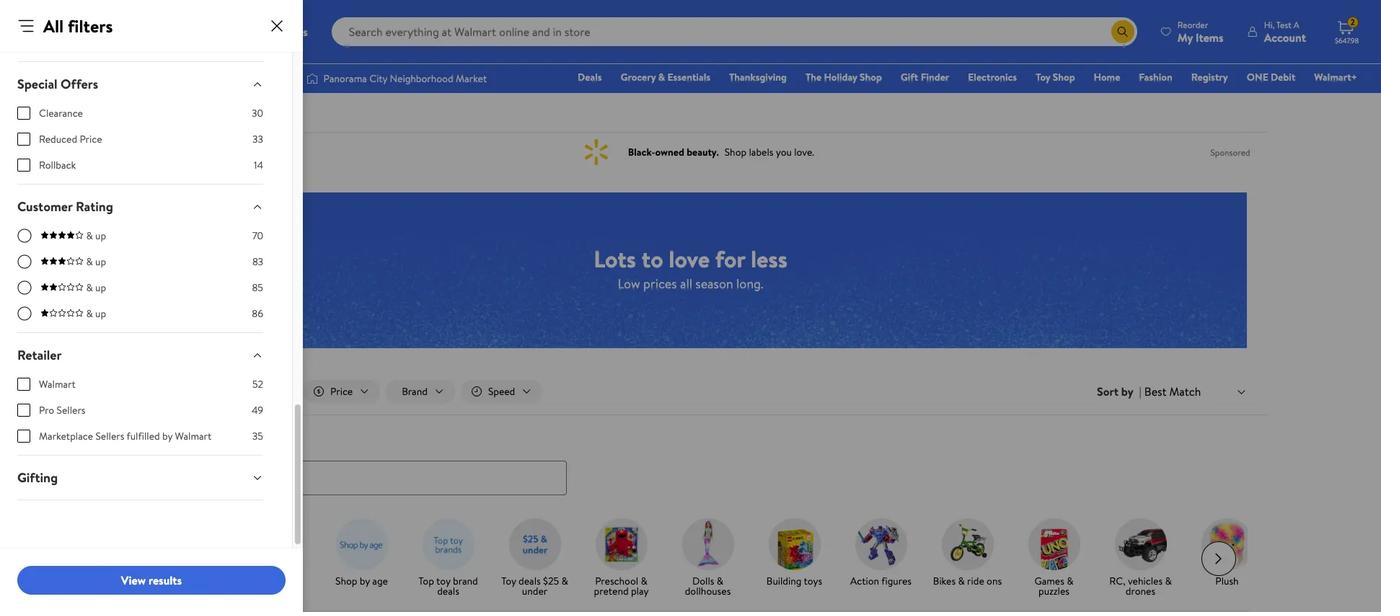 Task type: describe. For each thing, give the bounding box(es) containing it.
retailer group
[[17, 377, 263, 455]]

toy
[[437, 574, 451, 589]]

top toy brand deals image
[[423, 519, 474, 571]]

& inside dolls & dollhouses
[[717, 574, 724, 589]]

action figures link
[[844, 519, 919, 589]]

pro
[[39, 403, 54, 418]]

price
[[80, 132, 102, 146]]

registry link
[[1185, 69, 1235, 85]]

for
[[716, 243, 746, 275]]

shop all deals link
[[151, 519, 226, 589]]

toy down toy deals image
[[256, 574, 270, 589]]

preschool & pretend play
[[594, 574, 649, 599]]

gifting
[[17, 469, 58, 487]]

one
[[1248, 70, 1269, 84]]

prices
[[644, 275, 677, 293]]

toy shop link
[[1030, 69, 1082, 85]]

filters
[[68, 14, 113, 38]]

thanksgiving link
[[723, 69, 794, 85]]

deals inside top toy brand deals
[[437, 584, 460, 599]]

4 out of 5 stars and up, 70 items radio
[[17, 229, 32, 243]]

all filters dialog
[[0, 0, 303, 613]]

top toy brand deals link
[[411, 519, 486, 599]]

& up for 70
[[86, 229, 106, 243]]

view results button
[[17, 566, 286, 595]]

puzzles
[[1039, 584, 1070, 599]]

the holiday shop
[[806, 70, 882, 84]]

one debit link
[[1241, 69, 1303, 85]]

rc, vehicles & drones
[[1110, 574, 1173, 599]]

retailer
[[17, 346, 62, 364]]

dolls
[[693, 574, 715, 589]]

toy deals $25 & under
[[502, 574, 568, 599]]

& inside grocery & essentials link
[[659, 70, 665, 84]]

1 vertical spatial toy deals
[[256, 574, 295, 589]]

up for 83
[[95, 255, 106, 269]]

view
[[121, 573, 146, 589]]

long.
[[737, 275, 764, 293]]

to
[[642, 243, 664, 275]]

lots
[[594, 243, 637, 275]]

sort and filter section element
[[114, 369, 1268, 415]]

close panel image
[[268, 17, 286, 35]]

building toys image
[[769, 519, 821, 571]]

in-
[[247, 385, 259, 399]]

85
[[252, 281, 263, 295]]

& up for 85
[[86, 281, 106, 295]]

deals down shop all deals image in the left bottom of the page
[[196, 574, 218, 589]]

the
[[806, 70, 822, 84]]

home
[[1094, 70, 1121, 84]]

2
[[1351, 16, 1356, 28]]

$25
[[543, 574, 559, 589]]

plush
[[1216, 574, 1240, 589]]

sellers for pro
[[57, 403, 86, 418]]

sponsored
[[1211, 146, 1251, 158]]

one debit
[[1248, 70, 1296, 84]]

deals down toy deals image
[[273, 574, 295, 589]]

special
[[17, 75, 58, 93]]

fashion link
[[1133, 69, 1180, 85]]

gifting button
[[6, 456, 275, 500]]

rollback
[[39, 158, 76, 172]]

store
[[259, 385, 282, 399]]

customer rating
[[17, 198, 113, 216]]

marketplace sellers fulfilled by walmart
[[39, 429, 212, 444]]

deals link
[[572, 69, 609, 85]]

toy right electronics
[[1036, 70, 1051, 84]]

toys
[[804, 574, 823, 589]]

games and puzzles image
[[1029, 519, 1081, 571]]

0 vertical spatial walmart
[[39, 377, 76, 392]]

deals inside search box
[[153, 432, 182, 450]]

toy deals image
[[249, 519, 301, 571]]

walmart+ link
[[1309, 69, 1365, 85]]

rc,
[[1110, 574, 1126, 589]]

drones
[[1126, 584, 1156, 599]]

83
[[253, 255, 263, 269]]

in-store
[[247, 385, 282, 399]]

figures
[[882, 574, 912, 589]]

35
[[252, 429, 263, 444]]

building toys link
[[757, 519, 832, 589]]

rc, vehicles & drones image
[[1115, 519, 1167, 571]]

pretend
[[594, 584, 629, 599]]

top toy brand deals
[[419, 574, 478, 599]]

play
[[631, 584, 649, 599]]

vehicles
[[1129, 574, 1163, 589]]

essentials
[[668, 70, 711, 84]]

all
[[43, 14, 64, 38]]

gift finder link
[[895, 69, 956, 85]]

preschool & pretend play link
[[584, 519, 659, 599]]

brand
[[453, 574, 478, 589]]

dollhouses
[[685, 584, 731, 599]]

age
[[373, 574, 388, 589]]

action
[[851, 574, 880, 589]]

gift finder
[[901, 70, 950, 84]]

$647.98
[[1336, 35, 1360, 45]]

up for 86
[[95, 307, 106, 321]]

by inside retailer group
[[162, 429, 173, 444]]

& inside preschool & pretend play
[[641, 574, 648, 589]]

results
[[149, 573, 182, 589]]

toy deals $25 & under link
[[498, 519, 573, 599]]

14
[[254, 158, 263, 172]]

& inside bikes & ride ons link
[[959, 574, 965, 589]]

Search in Toy deals search field
[[131, 461, 567, 495]]



Task type: vqa. For each thing, say whether or not it's contained in the screenshot.
chains
no



Task type: locate. For each thing, give the bounding box(es) containing it.
next slide for chipmodulewithimages list image
[[1202, 542, 1237, 576]]

& inside the "toy deals $25 & under"
[[562, 574, 568, 589]]

sellers right pro
[[57, 403, 86, 418]]

deals left the $25
[[519, 574, 541, 589]]

shop by age image
[[336, 519, 388, 571]]

0 vertical spatial all
[[680, 275, 693, 293]]

& up for 83
[[86, 255, 106, 269]]

toy inside the "toy deals $25 & under"
[[502, 574, 516, 589]]

toy left under
[[502, 574, 516, 589]]

2 vertical spatial by
[[360, 574, 370, 589]]

& inside games & puzzles
[[1068, 574, 1074, 589]]

grocery & essentials
[[621, 70, 711, 84]]

registry
[[1192, 70, 1229, 84]]

toy deals inside search box
[[131, 432, 182, 450]]

ride
[[968, 574, 985, 589]]

& up for 86
[[86, 307, 106, 321]]

toy up gifting dropdown button
[[131, 432, 150, 450]]

1 vertical spatial by
[[162, 429, 173, 444]]

toy deals up gifting dropdown button
[[131, 432, 182, 450]]

action figures image
[[856, 519, 907, 571]]

bikes & ride ons
[[934, 574, 1003, 589]]

clearance
[[39, 106, 83, 121]]

customer rating option group
[[17, 229, 263, 333]]

1 horizontal spatial all
[[680, 275, 693, 293]]

walmart up pro sellers
[[39, 377, 76, 392]]

0 horizontal spatial toy deals
[[131, 432, 182, 450]]

rating
[[76, 198, 113, 216]]

ons
[[987, 574, 1003, 589]]

2 $647.98
[[1336, 16, 1360, 45]]

fulfilled
[[127, 429, 160, 444]]

1 horizontal spatial toy deals
[[256, 574, 295, 589]]

by right fulfilled at the left
[[162, 429, 173, 444]]

top
[[419, 574, 434, 589]]

by left the age
[[360, 574, 370, 589]]

thanksgiving
[[730, 70, 787, 84]]

plush image
[[1202, 519, 1254, 571]]

1 vertical spatial all
[[184, 574, 193, 589]]

bikes & ride ons image
[[942, 519, 994, 571]]

1 vertical spatial walmart
[[175, 429, 212, 444]]

1 & up from the top
[[86, 229, 106, 243]]

0 horizontal spatial by
[[162, 429, 173, 444]]

plush link
[[1190, 519, 1265, 589]]

preschool and pretend play image
[[596, 519, 648, 571]]

1 up from the top
[[95, 229, 106, 243]]

0 vertical spatial toy deals
[[131, 432, 182, 450]]

special offers group
[[17, 106, 263, 184]]

by inside the shop by age link
[[360, 574, 370, 589]]

0 vertical spatial by
[[1122, 384, 1134, 400]]

holiday
[[825, 70, 858, 84]]

the holiday shop link
[[800, 69, 889, 85]]

by inside "sort and filter section" element
[[1122, 384, 1134, 400]]

sellers left fulfilled at the left
[[96, 429, 124, 444]]

grocery & essentials link
[[615, 69, 717, 85]]

all inside lots to love for less low prices all season long.
[[680, 275, 693, 293]]

1 horizontal spatial walmart
[[175, 429, 212, 444]]

33
[[253, 132, 263, 146]]

games
[[1035, 574, 1065, 589]]

sellers for marketplace
[[96, 429, 124, 444]]

dolls & dollhouses link
[[671, 519, 746, 599]]

3 out of 5 stars and up, 83 items radio
[[17, 255, 32, 269]]

2 up from the top
[[95, 255, 106, 269]]

toy deals down toy deals image
[[256, 574, 295, 589]]

49
[[252, 403, 263, 418]]

0 horizontal spatial sellers
[[57, 403, 86, 418]]

by for shop
[[360, 574, 370, 589]]

walmart image
[[23, 20, 117, 43]]

30
[[252, 106, 263, 121]]

2 & up from the top
[[86, 255, 106, 269]]

lots to love for less. low prices all season long. image
[[134, 192, 1248, 349]]

None checkbox
[[17, 133, 30, 146], [17, 404, 30, 417], [17, 133, 30, 146], [17, 404, 30, 417]]

shop by age link
[[324, 519, 399, 589]]

& inside rc, vehicles & drones
[[1166, 574, 1173, 589]]

all filters
[[43, 14, 113, 38]]

reduced price
[[39, 132, 102, 146]]

sort by |
[[1098, 384, 1142, 400]]

customer
[[17, 198, 73, 216]]

bikes & ride ons link
[[931, 519, 1006, 589]]

dolls and dollhouses image
[[682, 519, 734, 571]]

up for 85
[[95, 281, 106, 295]]

52
[[253, 377, 263, 392]]

1 out of 5 stars and up, 86 items radio
[[17, 307, 32, 321]]

by left |
[[1122, 384, 1134, 400]]

deals inside the "toy deals $25 & under"
[[519, 574, 541, 589]]

toy deals link
[[238, 519, 313, 589]]

|
[[1140, 384, 1142, 400]]

4 up from the top
[[95, 307, 106, 321]]

70
[[253, 229, 263, 243]]

by for sort
[[1122, 384, 1134, 400]]

1 vertical spatial sellers
[[96, 429, 124, 444]]

games & puzzles
[[1035, 574, 1074, 599]]

fashion
[[1140, 70, 1173, 84]]

reduced
[[39, 132, 77, 146]]

retailer button
[[6, 333, 275, 377]]

3 & up from the top
[[86, 281, 106, 295]]

toy inside search box
[[131, 432, 150, 450]]

customer rating button
[[6, 185, 275, 229]]

walmart
[[39, 377, 76, 392], [175, 429, 212, 444]]

walmart right fulfilled at the left
[[175, 429, 212, 444]]

special offers button
[[6, 62, 275, 106]]

0 vertical spatial sellers
[[57, 403, 86, 418]]

low
[[618, 275, 641, 293]]

under
[[522, 584, 548, 599]]

shop by age
[[336, 574, 388, 589]]

0 horizontal spatial all
[[184, 574, 193, 589]]

offers
[[61, 75, 98, 93]]

1 horizontal spatial sellers
[[96, 429, 124, 444]]

0 horizontal spatial walmart
[[39, 377, 76, 392]]

shop all deals
[[159, 574, 218, 589]]

all
[[680, 275, 693, 293], [184, 574, 193, 589]]

all right the prices
[[680, 275, 693, 293]]

building
[[767, 574, 802, 589]]

2 out of 5 stars and up, 85 items radio
[[17, 281, 32, 295]]

Toy deals search field
[[114, 432, 1268, 495]]

2 horizontal spatial by
[[1122, 384, 1134, 400]]

4 & up from the top
[[86, 307, 106, 321]]

Walmart Site-Wide search field
[[332, 17, 1138, 46]]

toy deals $25 and under image
[[509, 519, 561, 571]]

marketplace
[[39, 429, 93, 444]]

1 horizontal spatial by
[[360, 574, 370, 589]]

bikes
[[934, 574, 956, 589]]

toy shop
[[1036, 70, 1076, 84]]

action figures
[[851, 574, 912, 589]]

None checkbox
[[17, 107, 30, 120], [17, 159, 30, 172], [17, 378, 30, 391], [17, 430, 30, 443], [17, 107, 30, 120], [17, 159, 30, 172], [17, 378, 30, 391], [17, 430, 30, 443]]

season
[[696, 275, 734, 293]]

less
[[751, 243, 788, 275]]

home link
[[1088, 69, 1127, 85]]

view results
[[121, 573, 182, 589]]

shop all deals image
[[163, 519, 215, 571]]

all right the results
[[184, 574, 193, 589]]

3 up from the top
[[95, 281, 106, 295]]

in-store button
[[220, 380, 297, 403]]

games & puzzles link
[[1017, 519, 1092, 599]]

Search search field
[[332, 17, 1138, 46]]

deals up gifting dropdown button
[[153, 432, 182, 450]]

86
[[252, 307, 263, 321]]

electronics
[[969, 70, 1018, 84]]

lots to love for less low prices all season long.
[[594, 243, 788, 293]]

up for 70
[[95, 229, 106, 243]]

debit
[[1272, 70, 1296, 84]]

& up
[[86, 229, 106, 243], [86, 255, 106, 269], [86, 281, 106, 295], [86, 307, 106, 321]]

dolls & dollhouses
[[685, 574, 731, 599]]

electronics link
[[962, 69, 1024, 85]]

walmart+
[[1315, 70, 1358, 84]]

preschool
[[595, 574, 639, 589]]

deals right top
[[437, 584, 460, 599]]

special offers
[[17, 75, 98, 93]]



